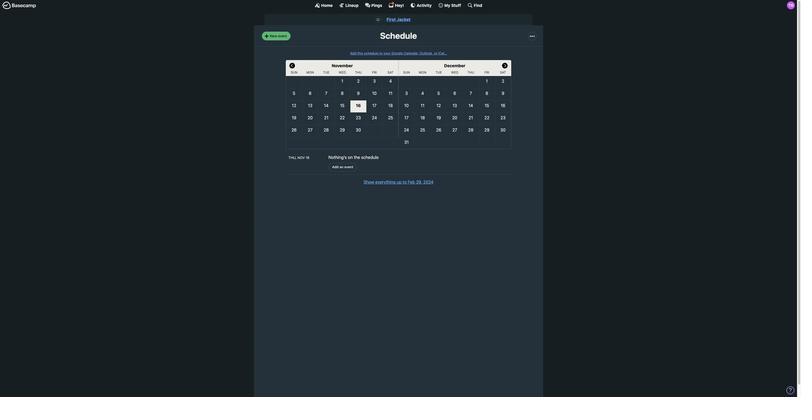 Task type: vqa. For each thing, say whether or not it's contained in the screenshot.
Focusing
no



Task type: describe. For each thing, give the bounding box(es) containing it.
up
[[397, 180, 402, 185]]

lineup
[[345, 3, 359, 8]]

your
[[384, 51, 391, 55]]

or
[[434, 51, 437, 55]]

home
[[321, 3, 333, 8]]

november
[[332, 63, 353, 68]]

wed for november
[[339, 70, 346, 74]]

mon for november
[[306, 70, 314, 74]]

add an event
[[332, 165, 353, 169]]

0 vertical spatial event
[[278, 34, 287, 38]]

stuff
[[451, 3, 461, 8]]

nothing's
[[328, 155, 347, 160]]

mon for december
[[419, 70, 426, 74]]

tue for december
[[436, 70, 442, 74]]

hey!
[[395, 3, 404, 8]]

everything
[[375, 180, 396, 185]]

pings button
[[365, 3, 382, 8]]

this
[[357, 51, 363, 55]]

to for schedule
[[379, 51, 383, 55]]

0 vertical spatial schedule
[[364, 51, 378, 55]]

new
[[270, 34, 277, 38]]

home link
[[315, 3, 333, 8]]

the
[[354, 155, 360, 160]]

find button
[[467, 3, 482, 8]]

nov
[[297, 156, 305, 160]]

switch accounts image
[[2, 1, 36, 10]]

pings
[[371, 3, 382, 8]]

tue for november
[[323, 70, 329, 74]]

add an event link
[[328, 163, 357, 172]]

first
[[386, 17, 396, 22]]

add for add this schedule to your google calendar, outlook, or ical…
[[350, 51, 356, 55]]

feb
[[408, 180, 415, 185]]

1 horizontal spatial event
[[344, 165, 353, 169]]

my stuff button
[[438, 3, 461, 8]]

show        everything      up to        feb 29, 2024
[[364, 180, 433, 185]]

my stuff
[[444, 3, 461, 8]]

new event link
[[262, 32, 291, 40]]

first jacket
[[386, 17, 411, 22]]

calendar,
[[404, 51, 419, 55]]

add this schedule to your google calendar, outlook, or ical…
[[350, 51, 447, 55]]

to for up
[[403, 180, 407, 185]]

outlook,
[[420, 51, 433, 55]]

my
[[444, 3, 450, 8]]

hey! button
[[389, 2, 404, 8]]

thu for december
[[467, 70, 474, 74]]



Task type: locate. For each thing, give the bounding box(es) containing it.
add for add an event
[[332, 165, 339, 169]]

29,
[[416, 180, 422, 185]]

1 horizontal spatial fri
[[484, 70, 489, 74]]

1 horizontal spatial mon
[[419, 70, 426, 74]]

1 vertical spatial add
[[332, 165, 339, 169]]

add left 'this' at the top of the page
[[350, 51, 356, 55]]

wed down november
[[339, 70, 346, 74]]

1 sun from the left
[[291, 70, 297, 74]]

add this schedule to your google calendar, outlook, or ical… link
[[350, 51, 447, 55]]

activity
[[417, 3, 432, 8]]

mon
[[306, 70, 314, 74], [419, 70, 426, 74]]

thu, nov 16
[[288, 156, 309, 160]]

to left your
[[379, 51, 383, 55]]

nothing's on the schedule
[[328, 155, 379, 160]]

thu
[[355, 70, 362, 74], [467, 70, 474, 74]]

2 fri from the left
[[484, 70, 489, 74]]

activity link
[[410, 3, 432, 8]]

1 horizontal spatial add
[[350, 51, 356, 55]]

sun for december
[[403, 70, 410, 74]]

lineup link
[[339, 3, 359, 8]]

wed for december
[[451, 70, 458, 74]]

tyler black image
[[787, 1, 795, 9]]

fri for november
[[372, 70, 377, 74]]

find
[[474, 3, 482, 8]]

sat for november
[[388, 70, 393, 74]]

schedule
[[364, 51, 378, 55], [361, 155, 379, 160]]

1 vertical spatial to
[[403, 180, 407, 185]]

sun
[[291, 70, 297, 74], [403, 70, 410, 74]]

event right an
[[344, 165, 353, 169]]

show        everything      up to        feb 29, 2024 button
[[364, 179, 433, 185]]

jacket
[[397, 17, 411, 22]]

1 horizontal spatial sat
[[500, 70, 506, 74]]

0 vertical spatial to
[[379, 51, 383, 55]]

0 horizontal spatial add
[[332, 165, 339, 169]]

event right new
[[278, 34, 287, 38]]

sat for december
[[500, 70, 506, 74]]

2 mon from the left
[[419, 70, 426, 74]]

1 vertical spatial schedule
[[361, 155, 379, 160]]

wed down december on the top right of the page
[[451, 70, 458, 74]]

main element
[[0, 0, 797, 10]]

an
[[340, 165, 343, 169]]

0 vertical spatial add
[[350, 51, 356, 55]]

1 horizontal spatial thu
[[467, 70, 474, 74]]

1 thu from the left
[[355, 70, 362, 74]]

ical…
[[438, 51, 447, 55]]

schedule right 'this' at the top of the page
[[364, 51, 378, 55]]

2 thu from the left
[[467, 70, 474, 74]]

2 sun from the left
[[403, 70, 410, 74]]

to right up
[[403, 180, 407, 185]]

google
[[391, 51, 403, 55]]

schedule
[[380, 31, 417, 41]]

2 sat from the left
[[500, 70, 506, 74]]

new event
[[270, 34, 287, 38]]

schedule right the
[[361, 155, 379, 160]]

0 horizontal spatial tue
[[323, 70, 329, 74]]

event
[[278, 34, 287, 38], [344, 165, 353, 169]]

to inside the show        everything      up to        feb 29, 2024 button
[[403, 180, 407, 185]]

1 horizontal spatial sun
[[403, 70, 410, 74]]

1 horizontal spatial wed
[[451, 70, 458, 74]]

1 horizontal spatial to
[[403, 180, 407, 185]]

wed
[[339, 70, 346, 74], [451, 70, 458, 74]]

fri
[[372, 70, 377, 74], [484, 70, 489, 74]]

1 wed from the left
[[339, 70, 346, 74]]

sun for november
[[291, 70, 297, 74]]

1 tue from the left
[[323, 70, 329, 74]]

2024
[[423, 180, 433, 185]]

show
[[364, 180, 374, 185]]

on
[[348, 155, 353, 160]]

0 horizontal spatial wed
[[339, 70, 346, 74]]

16
[[306, 156, 309, 160]]

thu,
[[288, 156, 297, 160]]

december
[[444, 63, 465, 68]]

add
[[350, 51, 356, 55], [332, 165, 339, 169]]

1 vertical spatial event
[[344, 165, 353, 169]]

0 horizontal spatial sat
[[388, 70, 393, 74]]

add left an
[[332, 165, 339, 169]]

0 horizontal spatial thu
[[355, 70, 362, 74]]

to
[[379, 51, 383, 55], [403, 180, 407, 185]]

first jacket link
[[386, 17, 411, 22]]

sat
[[388, 70, 393, 74], [500, 70, 506, 74]]

2 wed from the left
[[451, 70, 458, 74]]

0 horizontal spatial mon
[[306, 70, 314, 74]]

2 tue from the left
[[436, 70, 442, 74]]

0 horizontal spatial event
[[278, 34, 287, 38]]

1 sat from the left
[[388, 70, 393, 74]]

thu for november
[[355, 70, 362, 74]]

0 horizontal spatial fri
[[372, 70, 377, 74]]

0 horizontal spatial to
[[379, 51, 383, 55]]

0 horizontal spatial sun
[[291, 70, 297, 74]]

1 fri from the left
[[372, 70, 377, 74]]

1 mon from the left
[[306, 70, 314, 74]]

tue
[[323, 70, 329, 74], [436, 70, 442, 74]]

1 horizontal spatial tue
[[436, 70, 442, 74]]

fri for december
[[484, 70, 489, 74]]



